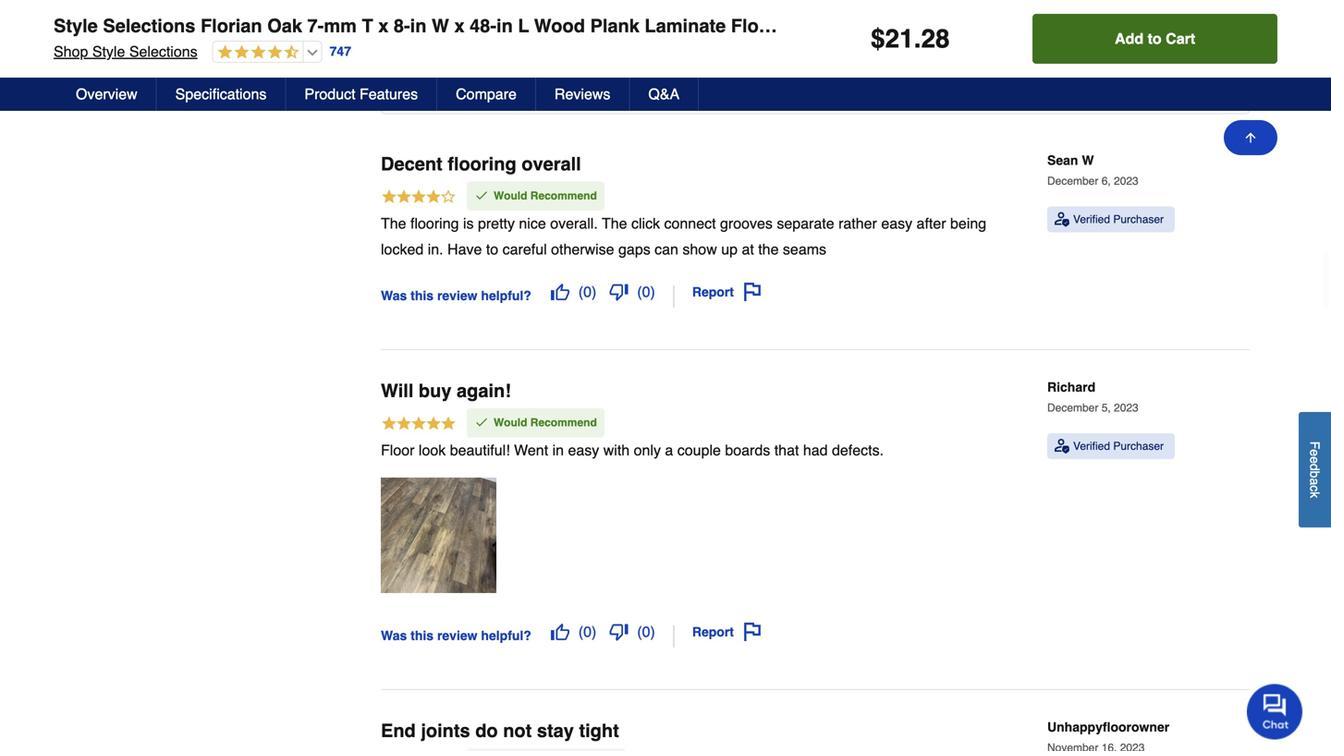Task type: locate. For each thing, give the bounding box(es) containing it.
features
[[360, 86, 418, 103]]

0 vertical spatial thumb down image
[[410, 65, 424, 80]]

easy right went
[[568, 442, 600, 459]]

0 vertical spatial purchaser
[[1114, 213, 1164, 226]]

1 vertical spatial with
[[604, 442, 630, 459]]

0 vertical spatial report
[[693, 285, 734, 300]]

december inside richard december 5, 2023
[[1048, 402, 1099, 415]]

pretty
[[478, 215, 515, 232]]

0 vertical spatial 2023
[[1114, 175, 1139, 188]]

material button
[[706, 56, 783, 87]]

7-
[[308, 15, 324, 37]]

selections up provide
[[129, 43, 198, 60]]

1 vertical spatial december
[[1048, 402, 1099, 415]]

1 vertical spatial would
[[494, 417, 528, 430]]

in inside the average rating may include incentivized reviews that are labeled with a badge. select customers might be asked to provide honest feedback (good or bad) in exchange for a small reward.
[[336, 65, 344, 78]]

(
[[579, 283, 584, 301], [637, 283, 642, 301], [579, 624, 584, 641], [637, 624, 642, 641]]

otherwise
[[551, 241, 615, 258]]

the average rating may include incentivized reviews that are labeled with a badge. select customers might be asked to provide honest feedback (good or bad) in exchange for a small reward.
[[81, 35, 345, 93]]

1 vertical spatial 2023
[[1114, 402, 1139, 415]]

1 vertical spatial flag image
[[744, 623, 762, 642]]

didn't
[[509, 66, 544, 83]]

would recommend
[[494, 189, 597, 202], [494, 417, 597, 430]]

0 vertical spatial review
[[437, 289, 478, 304]]

1 vertical spatial to
[[130, 65, 139, 78]]

2 would recommend from the top
[[494, 417, 597, 430]]

1 vertical spatial purchaser
[[1114, 440, 1164, 453]]

) down can
[[651, 283, 656, 301]]

report
[[693, 285, 734, 300], [693, 625, 734, 640]]

the flooring is pretty nice overall. the click  connect grooves separate rather easy after being locked in. have to careful otherwise gaps can show up at the seams
[[381, 215, 987, 258]]

2 vertical spatial to
[[486, 241, 499, 258]]

( left thumb down image at the bottom of page
[[579, 624, 584, 641]]

e up b
[[1308, 457, 1323, 464]]

t
[[362, 15, 373, 37]]

2 flag image from the top
[[744, 623, 762, 642]]

0 vertical spatial that
[[81, 50, 100, 63]]

in.
[[428, 241, 444, 258]]

chat invite button image
[[1248, 684, 1304, 740]]

laminate
[[645, 15, 726, 37]]

was this review helpful? for thumb up image related to thumb down icon related to (
[[381, 289, 532, 304]]

thumb up image down otherwise
[[551, 283, 569, 301]]

look
[[419, 442, 446, 459]]

1 vertical spatial thumb down image
[[610, 283, 628, 301]]

stay
[[537, 721, 574, 742]]

6,
[[1102, 175, 1111, 188]]

to for the flooring is pretty nice overall. the click  connect grooves separate rather easy after being locked in. have to careful otherwise gaps can show up at the seams
[[486, 241, 499, 258]]

thumb up image
[[410, 26, 424, 41], [551, 283, 569, 301], [551, 623, 569, 642]]

oak
[[267, 15, 302, 37]]

1 was from the top
[[381, 289, 407, 304]]

report button for thumb down image at the bottom of page
[[686, 617, 768, 648]]

a right for
[[149, 80, 155, 93]]

decent flooring overall
[[381, 153, 581, 175]]

end joints do not stay tight
[[381, 721, 619, 742]]

verified purchaser icon image for again!
[[1055, 439, 1070, 454]]

to inside the flooring is pretty nice overall. the click  connect grooves separate rather easy after being locked in. have to careful otherwise gaps can show up at the seams
[[486, 241, 499, 258]]

beautiful!
[[450, 442, 510, 459]]

shop
[[54, 43, 88, 60]]

w right 8- on the top
[[432, 15, 449, 37]]

1 e from the top
[[1308, 450, 1323, 457]]

that up be
[[81, 50, 100, 63]]

style selections florian oak 7-mm t x 8-in w x 48-in l wood plank laminate flooring (23.91-sq ft)
[[54, 15, 914, 37]]

1 horizontal spatial that
[[775, 442, 799, 459]]

0 horizontal spatial thumb down image
[[410, 65, 424, 80]]

1 horizontal spatial with
[[604, 442, 630, 459]]

liked
[[502, 27, 532, 44]]

thumb up image for thumb down image at the bottom of page
[[551, 623, 569, 642]]

x
[[378, 15, 389, 37], [454, 15, 465, 37]]

0 vertical spatial would
[[494, 189, 528, 202]]

was this review helpful? for thumb up image associated with thumb down image at the bottom of page
[[381, 629, 532, 644]]

would right checkmark image
[[494, 417, 528, 430]]

style up shop
[[54, 15, 98, 37]]

easy inside the flooring is pretty nice overall. the click  connect grooves separate rather easy after being locked in. have to careful otherwise gaps can show up at the seams
[[882, 215, 913, 232]]

to up for
[[130, 65, 139, 78]]

21
[[886, 24, 914, 54]]

1 this from the top
[[411, 289, 434, 304]]

to inside the average rating may include incentivized reviews that are labeled with a badge. select customers might be asked to provide honest feedback (good or bad) in exchange for a small reward.
[[130, 65, 139, 78]]

december down sean at right
[[1048, 175, 1099, 188]]

plank
[[590, 15, 640, 37]]

2 verified purchaser icon image from the top
[[1055, 439, 1070, 454]]

defects.
[[832, 442, 884, 459]]

2 was this review helpful? from the top
[[381, 629, 532, 644]]

easy left after
[[882, 215, 913, 232]]

0 vertical spatial verified purchaser icon image
[[1055, 212, 1070, 227]]

selections up labeled
[[103, 15, 196, 37]]

1 helpful? from the top
[[481, 289, 532, 304]]

1 flag image from the top
[[744, 283, 762, 301]]

verified purchaser down '5,'
[[1074, 440, 1164, 453]]

would right checkmark icon
[[494, 189, 528, 202]]

2023 right '5,'
[[1114, 402, 1139, 415]]

florian
[[201, 15, 262, 37]]

1 vertical spatial would recommend
[[494, 417, 597, 430]]

1 vertical spatial was this review helpful?
[[381, 629, 532, 644]]

1 horizontal spatial easy
[[882, 215, 913, 232]]

2 purchaser from the top
[[1114, 440, 1164, 453]]

or
[[297, 65, 307, 78]]

the left click
[[602, 215, 627, 232]]

0 horizontal spatial w
[[432, 15, 449, 37]]

0 vertical spatial flooring
[[448, 153, 517, 175]]

c
[[1308, 486, 1323, 492]]

thumb down image
[[410, 65, 424, 80], [610, 283, 628, 301]]

grooves
[[720, 215, 773, 232]]

at
[[742, 241, 754, 258]]

would recommend for again!
[[494, 417, 597, 430]]

48-
[[470, 15, 497, 37]]

1 vertical spatial flooring
[[411, 215, 459, 232]]

4.5 stars image
[[213, 44, 299, 61]]

compare button
[[438, 78, 536, 111]]

careful
[[503, 241, 547, 258]]

recommend up the overall.
[[531, 189, 597, 202]]

reviews
[[555, 86, 611, 103]]

flooring up in.
[[411, 215, 459, 232]]

1 report button from the top
[[686, 277, 768, 308]]

1 would from the top
[[494, 189, 528, 202]]

flooring for the
[[411, 215, 459, 232]]

overview
[[76, 86, 137, 103]]

w right sean at right
[[1082, 153, 1095, 168]]

richard
[[1048, 380, 1096, 395]]

https://photos us.bazaarvoice.com/photo/2/cghvdg86bg93zxm/0ad0f17f 3bf3 5e28 a2ec 93796e386a7a image
[[381, 478, 497, 594]]

1 purchaser from the top
[[1114, 213, 1164, 226]]

sean w december 6, 2023
[[1048, 153, 1139, 188]]

flag image for report button related to thumb down icon related to (
[[744, 283, 762, 301]]

$
[[871, 24, 886, 54]]

with down rating
[[161, 50, 181, 63]]

purchaser for again!
[[1114, 440, 1164, 453]]

( 0 ) down gaps
[[637, 283, 656, 301]]

that left had
[[775, 442, 799, 459]]

0 vertical spatial flag image
[[744, 283, 762, 301]]

asked
[[97, 65, 126, 78]]

0 vertical spatial w
[[432, 15, 449, 37]]

in down the 'might'
[[336, 65, 344, 78]]

1 vertical spatial helpful?
[[481, 629, 532, 644]]

verified purchaser down '6,'
[[1074, 213, 1164, 226]]

0 vertical spatial verified purchaser
[[1074, 213, 1164, 226]]

0 left thumb down image at the bottom of page
[[584, 624, 592, 641]]

0 horizontal spatial x
[[378, 15, 389, 37]]

this for thumb up image related to thumb down icon related to (
[[411, 289, 434, 304]]

with inside the average rating may include incentivized reviews that are labeled with a badge. select customers might be asked to provide honest feedback (good or bad) in exchange for a small reward.
[[161, 50, 181, 63]]

2 would from the top
[[494, 417, 528, 430]]

1 2023 from the top
[[1114, 175, 1139, 188]]

1 report from the top
[[693, 285, 734, 300]]

style up asked
[[92, 43, 125, 60]]

1 december from the top
[[1048, 175, 1099, 188]]

0 vertical spatial with
[[161, 50, 181, 63]]

verified purchaser icon image down richard december 5, 2023
[[1055, 439, 1070, 454]]

1 vertical spatial thumb up image
[[551, 283, 569, 301]]

thumb down image
[[610, 623, 628, 642]]

thumb down image for customers didn't like
[[410, 65, 424, 80]]

1 horizontal spatial the
[[381, 215, 407, 232]]

2 horizontal spatial to
[[1148, 30, 1162, 47]]

that inside the average rating may include incentivized reviews that are labeled with a badge. select customers might be asked to provide honest feedback (good or bad) in exchange for a small reward.
[[81, 50, 100, 63]]

the inside the average rating may include incentivized reviews that are labeled with a badge. select customers might be asked to provide honest feedback (good or bad) in exchange for a small reward.
[[81, 35, 101, 48]]

2 december from the top
[[1048, 402, 1099, 415]]

0 horizontal spatial to
[[130, 65, 139, 78]]

thumb down image for (
[[610, 283, 628, 301]]

1 vertical spatial selections
[[129, 43, 198, 60]]

( 0 ) left thumb down image at the bottom of page
[[579, 624, 597, 641]]

product features button
[[286, 78, 438, 111]]

quality button
[[716, 17, 786, 48]]

1 horizontal spatial w
[[1082, 153, 1095, 168]]

2 verified from the top
[[1074, 440, 1111, 453]]

2 report from the top
[[693, 625, 734, 640]]

in right went
[[553, 442, 564, 459]]

december down richard
[[1048, 402, 1099, 415]]

the up locked
[[381, 215, 407, 232]]

to inside button
[[1148, 30, 1162, 47]]

8-
[[394, 15, 410, 37]]

verified down '6,'
[[1074, 213, 1111, 226]]

review
[[437, 289, 478, 304], [437, 629, 478, 644]]

( down gaps
[[637, 283, 642, 301]]

verified purchaser icon image down sean w december 6, 2023
[[1055, 212, 1070, 227]]

e
[[1308, 450, 1323, 457], [1308, 457, 1323, 464]]

customer liked
[[434, 27, 532, 44]]

1 recommend from the top
[[531, 189, 597, 202]]

1 horizontal spatial thumb down image
[[610, 283, 628, 301]]

1 verified from the top
[[1074, 213, 1111, 226]]

thumb up image left thumb down image at the bottom of page
[[551, 623, 569, 642]]

x left 48- at the top left of page
[[454, 15, 465, 37]]

2 recommend from the top
[[531, 417, 597, 430]]

with
[[161, 50, 181, 63], [604, 442, 630, 459]]

2 report button from the top
[[686, 617, 768, 648]]

1 vertical spatial this
[[411, 629, 434, 644]]

1 would recommend from the top
[[494, 189, 597, 202]]

product features
[[305, 86, 418, 103]]

1 vertical spatial verified
[[1074, 440, 1111, 453]]

purchaser down richard december 5, 2023
[[1114, 440, 1164, 453]]

0 horizontal spatial that
[[81, 50, 100, 63]]

e up d
[[1308, 450, 1323, 457]]

again!
[[457, 381, 511, 402]]

1 vertical spatial verified purchaser
[[1074, 440, 1164, 453]]

1 verified purchaser icon image from the top
[[1055, 212, 1070, 227]]

the up be
[[81, 35, 101, 48]]

rather
[[839, 215, 878, 232]]

0 vertical spatial december
[[1048, 175, 1099, 188]]

in left customer
[[410, 15, 427, 37]]

would recommend up went
[[494, 417, 597, 430]]

thumb up image left customer
[[410, 26, 424, 41]]

1 vertical spatial w
[[1082, 153, 1095, 168]]

incentivized
[[240, 35, 298, 48]]

easy
[[882, 215, 913, 232], [568, 442, 600, 459]]

is
[[463, 215, 474, 232]]

1 vertical spatial style
[[92, 43, 125, 60]]

0 vertical spatial verified
[[1074, 213, 1111, 226]]

checkmark image
[[474, 188, 489, 203]]

0 vertical spatial this
[[411, 289, 434, 304]]

a right only
[[665, 442, 674, 459]]

reward.
[[187, 80, 224, 93]]

would for overall
[[494, 189, 528, 202]]

1 vertical spatial verified purchaser icon image
[[1055, 439, 1070, 454]]

( 0 )
[[579, 283, 597, 301], [637, 283, 656, 301], [579, 624, 597, 641], [637, 624, 656, 641]]

1 was this review helpful? from the top
[[381, 289, 532, 304]]

( right thumb down image at the bottom of page
[[637, 624, 642, 641]]

0 vertical spatial helpful?
[[481, 289, 532, 304]]

flooring up checkmark icon
[[448, 153, 517, 175]]

1 vertical spatial easy
[[568, 442, 600, 459]]

a up k
[[1308, 478, 1323, 486]]

verified purchaser for decent flooring overall
[[1074, 213, 1164, 226]]

0 vertical spatial recommend
[[531, 189, 597, 202]]

december
[[1048, 175, 1099, 188], [1048, 402, 1099, 415]]

thumb down image down gaps
[[610, 283, 628, 301]]

1 x from the left
[[378, 15, 389, 37]]

thumb down image up features
[[410, 65, 424, 80]]

0 horizontal spatial the
[[81, 35, 101, 48]]

0 vertical spatial was
[[381, 289, 407, 304]]

1 vertical spatial report
[[693, 625, 734, 640]]

1 vertical spatial was
[[381, 629, 407, 644]]

0 vertical spatial easy
[[882, 215, 913, 232]]

recommend up went
[[531, 417, 597, 430]]

this
[[411, 289, 434, 304], [411, 629, 434, 644]]

747
[[330, 44, 351, 59]]

2023 right '6,'
[[1114, 175, 1139, 188]]

2023 inside sean w december 6, 2023
[[1114, 175, 1139, 188]]

0 vertical spatial style
[[54, 15, 98, 37]]

( 0 ) right thumb down image at the bottom of page
[[637, 624, 656, 641]]

was
[[381, 289, 407, 304], [381, 629, 407, 644]]

1 vertical spatial review
[[437, 629, 478, 644]]

1 vertical spatial recommend
[[531, 417, 597, 430]]

a
[[184, 50, 190, 63], [149, 80, 155, 93], [665, 442, 674, 459], [1308, 478, 1323, 486]]

0 vertical spatial to
[[1148, 30, 1162, 47]]

1 horizontal spatial x
[[454, 15, 465, 37]]

1 review from the top
[[437, 289, 478, 304]]

style
[[54, 15, 98, 37], [92, 43, 125, 60]]

to right add
[[1148, 30, 1162, 47]]

2 verified purchaser from the top
[[1074, 440, 1164, 453]]

to down pretty
[[486, 241, 499, 258]]

being
[[951, 215, 987, 232]]

defect
[[802, 63, 845, 80]]

was this review helpful?
[[381, 289, 532, 304], [381, 629, 532, 644]]

honest
[[181, 65, 215, 78]]

would recommend up 'nice'
[[494, 189, 597, 202]]

arrow up image
[[1244, 130, 1259, 145]]

selections
[[103, 15, 196, 37], [129, 43, 198, 60]]

0 vertical spatial selections
[[103, 15, 196, 37]]

will
[[381, 381, 414, 402]]

verified purchaser icon image
[[1055, 212, 1070, 227], [1055, 439, 1070, 454]]

0 vertical spatial was this review helpful?
[[381, 289, 532, 304]]

2 2023 from the top
[[1114, 402, 1139, 415]]

2 vertical spatial thumb up image
[[551, 623, 569, 642]]

verified for overall
[[1074, 213, 1111, 226]]

0 horizontal spatial with
[[161, 50, 181, 63]]

1 verified purchaser from the top
[[1074, 213, 1164, 226]]

floor
[[381, 442, 415, 459]]

2 this from the top
[[411, 629, 434, 644]]

verified down '5,'
[[1074, 440, 1111, 453]]

1 horizontal spatial to
[[486, 241, 499, 258]]

x right t
[[378, 15, 389, 37]]

exchange
[[81, 80, 130, 93]]

0 vertical spatial report button
[[686, 277, 768, 308]]

0 vertical spatial would recommend
[[494, 189, 597, 202]]

0 horizontal spatial easy
[[568, 442, 600, 459]]

( 0 ) down otherwise
[[579, 283, 597, 301]]

l
[[518, 15, 529, 37]]

2 was from the top
[[381, 629, 407, 644]]

1 vertical spatial report button
[[686, 617, 768, 648]]

flag image
[[744, 283, 762, 301], [744, 623, 762, 642]]

flag image for report button associated with thumb down image at the bottom of page
[[744, 623, 762, 642]]

buy
[[419, 381, 452, 402]]

flooring inside the flooring is pretty nice overall. the click  connect grooves separate rather easy after being locked in. have to careful otherwise gaps can show up at the seams
[[411, 215, 459, 232]]

)
[[592, 283, 597, 301], [651, 283, 656, 301], [592, 624, 597, 641], [651, 624, 656, 641]]

with left only
[[604, 442, 630, 459]]

purchaser down sean w december 6, 2023
[[1114, 213, 1164, 226]]

5 stars image
[[381, 415, 457, 435]]



Task type: vqa. For each thing, say whether or not it's contained in the screenshot.
the Moulding & Millwork
no



Task type: describe. For each thing, give the bounding box(es) containing it.
show
[[683, 241, 717, 258]]

appearance
[[871, 24, 950, 41]]

the for the flooring is pretty nice overall. the click  connect grooves separate rather easy after being locked in. have to careful otherwise gaps can show up at the seams
[[381, 215, 407, 232]]

unhappyfloorowner
[[1048, 720, 1170, 735]]

to for the average rating may include incentivized reviews that are labeled with a badge. select customers might be asked to provide honest feedback (good or bad) in exchange for a small reward.
[[130, 65, 139, 78]]

can
[[655, 241, 679, 258]]

have
[[448, 241, 482, 258]]

2 review from the top
[[437, 629, 478, 644]]

f e e d b a c k button
[[1299, 412, 1332, 528]]

) down otherwise
[[592, 283, 597, 301]]

sq
[[869, 15, 891, 37]]

recommend for will buy again!
[[531, 417, 597, 430]]

would recommend for overall
[[494, 189, 597, 202]]

flooring
[[731, 15, 805, 37]]

december inside sean w december 6, 2023
[[1048, 175, 1099, 188]]

quality
[[728, 24, 774, 41]]

end
[[381, 721, 416, 742]]

add to cart
[[1115, 30, 1196, 47]]

in left l
[[497, 15, 513, 37]]

may
[[178, 35, 199, 48]]

0 down otherwise
[[584, 283, 592, 301]]

floor look beautiful! went in easy with only a couple boards that had defects.
[[381, 442, 884, 459]]

recommend for decent flooring overall
[[531, 189, 597, 202]]

sean
[[1048, 153, 1079, 168]]

d
[[1308, 464, 1323, 471]]

customers didn't like
[[434, 66, 571, 83]]

specifications
[[175, 86, 267, 103]]

.
[[914, 24, 922, 54]]

flooring for decent
[[448, 153, 517, 175]]

seams
[[783, 241, 827, 258]]

will buy again!
[[381, 381, 511, 402]]

k
[[1308, 492, 1323, 499]]

appearance button
[[859, 17, 962, 48]]

include
[[202, 35, 237, 48]]

q&a button
[[630, 78, 699, 111]]

tight
[[579, 721, 619, 742]]

had
[[804, 442, 828, 459]]

1 vertical spatial that
[[775, 442, 799, 459]]

0 vertical spatial thumb up image
[[410, 26, 424, 41]]

verified for again!
[[1074, 440, 1111, 453]]

) right thumb down image at the bottom of page
[[651, 624, 656, 641]]

wood
[[534, 15, 585, 37]]

small
[[158, 80, 184, 93]]

badge.
[[193, 50, 227, 63]]

5,
[[1102, 402, 1111, 415]]

verified purchaser for will buy again!
[[1074, 440, 1164, 453]]

decent
[[381, 153, 443, 175]]

4 stars image
[[381, 188, 457, 208]]

2 e from the top
[[1308, 457, 1323, 464]]

specifications button
[[157, 78, 286, 111]]

are
[[103, 50, 119, 63]]

report for report button associated with thumb down image at the bottom of page
[[693, 625, 734, 640]]

overview button
[[57, 78, 157, 111]]

boards
[[725, 442, 771, 459]]

report for report button related to thumb down icon related to (
[[693, 285, 734, 300]]

a down may
[[184, 50, 190, 63]]

) left thumb down image at the bottom of page
[[592, 624, 597, 641]]

customer
[[434, 27, 498, 44]]

couple
[[678, 442, 721, 459]]

for
[[133, 80, 146, 93]]

shop style selections
[[54, 43, 198, 60]]

f
[[1308, 442, 1323, 450]]

cart
[[1166, 30, 1196, 47]]

ft)
[[896, 15, 914, 37]]

provide
[[142, 65, 178, 78]]

w inside sean w december 6, 2023
[[1082, 153, 1095, 168]]

a inside 'button'
[[1308, 478, 1323, 486]]

2 x from the left
[[454, 15, 465, 37]]

like
[[548, 66, 571, 83]]

mm
[[324, 15, 357, 37]]

the
[[759, 241, 779, 258]]

do
[[476, 721, 498, 742]]

not
[[503, 721, 532, 742]]

satisfaction
[[620, 24, 697, 41]]

compare
[[456, 86, 517, 103]]

purchaser for overall
[[1114, 213, 1164, 226]]

2 horizontal spatial the
[[602, 215, 627, 232]]

richard december 5, 2023
[[1048, 380, 1139, 415]]

product
[[305, 86, 356, 103]]

(good
[[266, 65, 294, 78]]

0 down gaps
[[642, 283, 651, 301]]

0 right thumb down image at the bottom of page
[[642, 624, 651, 641]]

report button for thumb down icon related to (
[[686, 277, 768, 308]]

rating
[[147, 35, 175, 48]]

2023 inside richard december 5, 2023
[[1114, 402, 1139, 415]]

add
[[1115, 30, 1144, 47]]

thickness button
[[608, 56, 699, 87]]

bad)
[[310, 65, 332, 78]]

average
[[104, 35, 144, 48]]

would for again!
[[494, 417, 528, 430]]

went
[[514, 442, 549, 459]]

overall.
[[550, 215, 598, 232]]

up
[[722, 241, 738, 258]]

(23.91-
[[810, 15, 869, 37]]

nice
[[519, 215, 546, 232]]

click
[[632, 215, 660, 232]]

this for thumb up image associated with thumb down image at the bottom of page
[[411, 629, 434, 644]]

verified purchaser icon image for overall
[[1055, 212, 1070, 227]]

customers
[[434, 66, 505, 83]]

( down otherwise
[[579, 283, 584, 301]]

reviews button
[[536, 78, 630, 111]]

the for the average rating may include incentivized reviews that are labeled with a badge. select customers might be asked to provide honest feedback (good or bad) in exchange for a small reward.
[[81, 35, 101, 48]]

thickness
[[620, 63, 687, 80]]

only
[[634, 442, 661, 459]]

2 helpful? from the top
[[481, 629, 532, 644]]

separate
[[777, 215, 835, 232]]

checkmark image
[[474, 415, 489, 430]]

connect
[[664, 215, 716, 232]]

material
[[718, 63, 771, 80]]

thumb up image for thumb down icon related to (
[[551, 283, 569, 301]]



